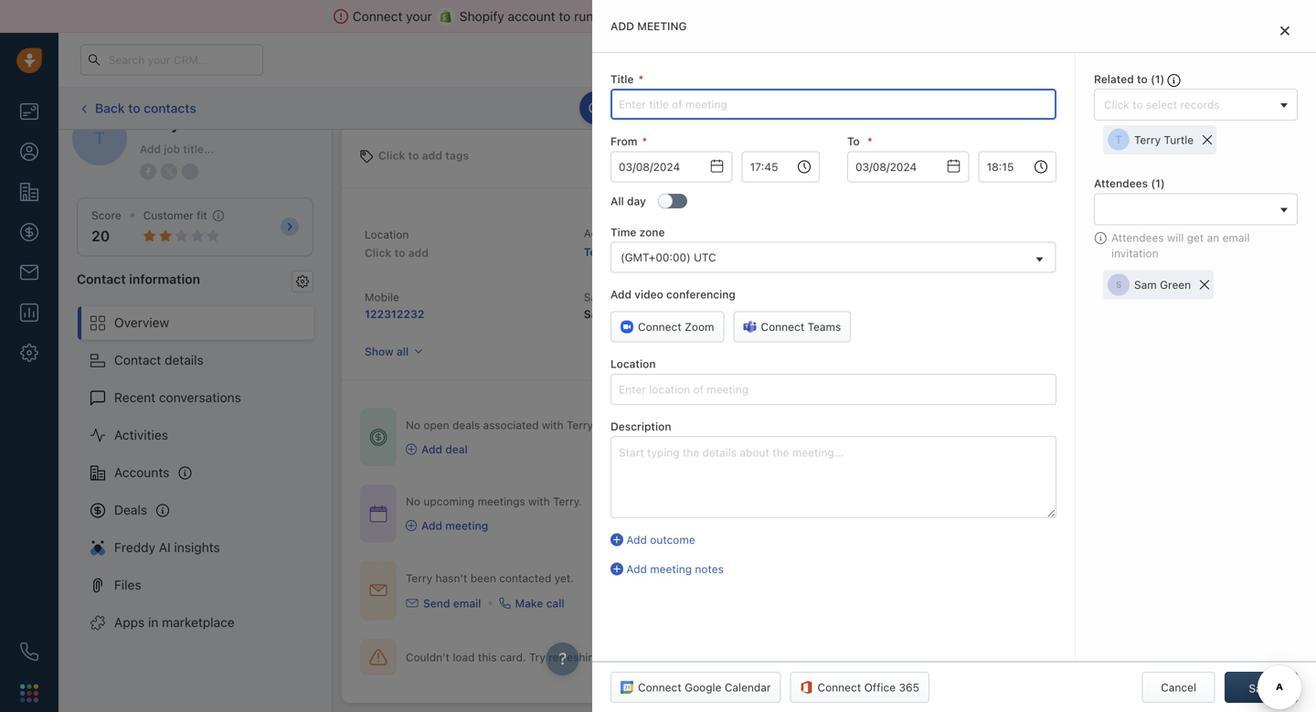 Task type: vqa. For each thing, say whether or not it's contained in the screenshot.
third + Add task from the bottom
no



Task type: locate. For each thing, give the bounding box(es) containing it.
meeting down upcoming
[[445, 519, 488, 532]]

-- text field up day at left top
[[611, 151, 733, 182]]

updates available. click to refresh. link
[[580, 91, 795, 125]]

sam down terry turtle 'link'
[[584, 308, 607, 321]]

meeting for add meeting link
[[445, 519, 488, 532]]

122312232
[[365, 308, 425, 321]]

to right call in the right of the page
[[733, 101, 743, 114]]

1 vertical spatial with
[[528, 495, 550, 508]]

tab panel containing add meeting
[[592, 0, 1316, 712]]

the right from
[[832, 9, 851, 24]]

send email
[[423, 597, 481, 610]]

0 vertical spatial email
[[1223, 231, 1250, 244]]

1 horizontal spatial sales
[[1029, 102, 1057, 115]]

1 horizontal spatial add meeting
[[611, 20, 687, 32]]

1 vertical spatial terry turtle
[[1134, 134, 1194, 146]]

dialog
[[592, 0, 1316, 712]]

add left job
[[140, 143, 161, 155]]

in
[[899, 53, 908, 65], [148, 615, 158, 630]]

no left upcoming
[[406, 495, 421, 508]]

1 up attendees will get an email invitation
[[1156, 177, 1161, 190]]

1 horizontal spatial add deal
[[1170, 102, 1216, 115]]

0 vertical spatial contact
[[77, 271, 126, 286]]

in right apps
[[148, 615, 158, 630]]

container_wx8msf4aqz5i3rn1 image left make
[[500, 598, 511, 609]]

title
[[611, 73, 634, 85]]

0 horizontal spatial sales
[[584, 291, 612, 303]]

will
[[1167, 231, 1184, 244]]

updates available. click to refresh.
[[606, 101, 786, 114]]

location down connect zoom button
[[611, 358, 656, 370]]

from
[[801, 9, 829, 24]]

attendees
[[1094, 177, 1148, 190], [1112, 231, 1164, 244]]

container_wx8msf4aqz5i3rn1 image for make call
[[500, 598, 511, 609]]

time
[[611, 226, 637, 239]]

deal
[[1194, 102, 1216, 115], [445, 443, 468, 456]]

0 horizontal spatial location
[[365, 228, 409, 241]]

no open deals associated with terry.
[[406, 419, 596, 432]]

1 vertical spatial add meeting
[[421, 519, 488, 532]]

no left open
[[406, 419, 421, 432]]

1 vertical spatial turtle
[[1164, 134, 1194, 146]]

1 vertical spatial add
[[408, 246, 429, 259]]

to up 'mobile'
[[395, 246, 405, 259]]

1 vertical spatial no
[[406, 495, 421, 508]]

2 no from the top
[[406, 495, 421, 508]]

connect for connect zoom
[[638, 321, 682, 333]]

recent
[[114, 390, 156, 405]]

freddy
[[114, 540, 155, 555]]

ends
[[873, 53, 896, 65]]

1 vertical spatial attendees
[[1112, 231, 1164, 244]]

sam inside tab panel
[[1134, 278, 1157, 291]]

0 horizontal spatial your
[[406, 9, 432, 24]]

with right meetings
[[528, 495, 550, 508]]

mobile 122312232
[[365, 291, 425, 321]]

cancel
[[1161, 681, 1197, 694]]

a
[[803, 308, 809, 321]]

container_wx8msf4aqz5i3rn1 image down no upcoming meetings with terry.
[[406, 520, 417, 531]]

0 vertical spatial (
[[1151, 73, 1155, 85]]

account
[[508, 9, 555, 24]]

sales inside sales owner sam green
[[584, 291, 612, 303]]

0 vertical spatial green
[[1160, 278, 1191, 291]]

add deal down 1 link
[[1170, 102, 1216, 115]]

add meeting up title
[[611, 20, 687, 32]]

turtle inside account terry turtle
[[615, 246, 647, 258]]

meeting left and
[[637, 20, 687, 32]]

tab panel
[[592, 0, 1316, 712]]

container_wx8msf4aqz5i3rn1 image for add meeting
[[406, 520, 417, 531]]

terry inside account terry turtle
[[584, 246, 612, 258]]

all
[[397, 345, 409, 358]]

add down upcoming
[[421, 519, 442, 532]]

contact up recent
[[114, 352, 161, 368]]

terry right the t
[[1134, 134, 1161, 146]]

conversations
[[159, 390, 241, 405]]

0 horizontal spatial add deal
[[421, 443, 468, 456]]

1 your from the left
[[406, 9, 432, 24]]

shopify account to run your sales, marketing and support from the crm.
[[460, 9, 887, 24]]

location inside tab panel
[[611, 358, 656, 370]]

0 vertical spatial in
[[899, 53, 908, 65]]

1 vertical spatial meeting
[[445, 519, 488, 532]]

add inside add deal button
[[1170, 102, 1191, 115]]

deal down deals
[[445, 443, 468, 456]]

Click to select records search field
[[1100, 95, 1274, 114]]

2 your from the left
[[597, 9, 623, 24]]

your left "shopify"
[[406, 9, 432, 24]]

2 vertical spatial turtle
[[615, 246, 647, 258]]

add down 1 link
[[1170, 102, 1191, 115]]

back to contacts
[[95, 100, 196, 115]]

related
[[1094, 73, 1134, 85]]

to right back
[[128, 100, 140, 115]]

contact down 20 button
[[77, 271, 126, 286]]

add inside add meeting link
[[421, 519, 442, 532]]

connect for connect teams
[[761, 321, 805, 333]]

1 no from the top
[[406, 419, 421, 432]]

0 vertical spatial 1
[[1196, 48, 1201, 59]]

deal down 1 link
[[1194, 102, 1216, 115]]

-- text field down to
[[847, 151, 970, 182]]

add up mobile 122312232
[[408, 246, 429, 259]]

terry up job
[[140, 113, 180, 133]]

few
[[812, 308, 832, 321]]

1 vertical spatial (
[[1151, 177, 1156, 190]]

1 vertical spatial email
[[453, 597, 481, 610]]

add meeting notes link
[[611, 561, 1057, 577]]

couldn't load this card. try refreshing the page.
[[406, 651, 653, 664]]

connect office 365
[[818, 681, 920, 694]]

marketing
[[664, 9, 723, 24]]

( up attendees will get an email invitation
[[1151, 177, 1156, 190]]

1 horizontal spatial email
[[1223, 231, 1250, 244]]

contact for contact details
[[114, 352, 161, 368]]

deals
[[114, 502, 147, 517]]

1 vertical spatial 1
[[1155, 73, 1161, 85]]

yet.
[[555, 572, 574, 585]]

sam down invitation
[[1134, 278, 1157, 291]]

your right run
[[597, 9, 623, 24]]

add deal
[[1170, 102, 1216, 115], [421, 443, 468, 456]]

no
[[406, 419, 421, 432], [406, 495, 421, 508]]

2 horizontal spatial turtle
[[1164, 134, 1194, 146]]

hasn't
[[436, 572, 467, 585]]

1 vertical spatial in
[[148, 615, 158, 630]]

invitation
[[1112, 247, 1159, 260]]

1 horizontal spatial container_wx8msf4aqz5i3rn1 image
[[406, 520, 417, 531]]

trial
[[852, 53, 870, 65]]

meeting down outcome
[[650, 563, 692, 576]]

call
[[704, 102, 723, 115]]

) left 1 link
[[1161, 73, 1165, 85]]

sales
[[1029, 102, 1057, 115], [584, 291, 612, 303]]

add inside add deal link
[[421, 443, 442, 456]]

terry. left 'description'
[[567, 419, 596, 432]]

1 vertical spatial location
[[611, 358, 656, 370]]

call link
[[677, 93, 733, 124]]

outcome
[[650, 533, 695, 546]]

0 horizontal spatial -- text field
[[611, 151, 733, 182]]

2 -- text field from the left
[[847, 151, 970, 182]]

)
[[1161, 73, 1165, 85], [1161, 177, 1165, 190]]

details
[[165, 352, 204, 368]]

ago
[[883, 308, 903, 321]]

contact for contact information
[[77, 271, 126, 286]]

attendees up invitation
[[1112, 231, 1164, 244]]

0 horizontal spatial sam
[[584, 308, 607, 321]]

freshworks switcher image
[[20, 684, 38, 702]]

files
[[114, 577, 141, 592]]

a few seconds ago
[[803, 308, 903, 321]]

1 right send email image
[[1196, 48, 1201, 59]]

1 horizontal spatial the
[[832, 9, 851, 24]]

video
[[635, 288, 663, 301]]

turtle up the title...
[[184, 113, 229, 133]]

terry turtle up add job title...
[[140, 113, 229, 133]]

zoom
[[685, 321, 714, 333]]

1 horizontal spatial -- text field
[[847, 151, 970, 182]]

1 horizontal spatial turtle
[[615, 246, 647, 258]]

1 horizontal spatial your
[[597, 9, 623, 24]]

1 vertical spatial sam
[[584, 308, 607, 321]]

green down owner
[[610, 308, 643, 321]]

1 horizontal spatial in
[[899, 53, 908, 65]]

0 vertical spatial deal
[[1194, 102, 1216, 115]]

1 vertical spatial contact
[[114, 352, 161, 368]]

sales left activities
[[1029, 102, 1057, 115]]

show all
[[365, 345, 409, 358]]

0 vertical spatial location
[[365, 228, 409, 241]]

overview
[[114, 315, 169, 330]]

related to ( 1 )
[[1094, 73, 1168, 85]]

Title text field
[[611, 89, 1057, 120]]

the left page. at the left
[[604, 651, 621, 664]]

0 horizontal spatial container_wx8msf4aqz5i3rn1 image
[[369, 582, 388, 600]]

-- text field
[[611, 151, 733, 182], [847, 151, 970, 182]]

green down attendees will get an email invitation
[[1160, 278, 1191, 291]]

add right run
[[611, 20, 634, 32]]

location up 'mobile'
[[365, 228, 409, 241]]

) up attendees will get an email invitation
[[1161, 177, 1165, 190]]

1 horizontal spatial terry turtle
[[1134, 134, 1194, 146]]

to inside location click to add
[[395, 246, 405, 259]]

2 vertical spatial click
[[365, 246, 392, 259]]

add meeting down upcoming
[[421, 519, 488, 532]]

container_wx8msf4aqz5i3rn1 image
[[369, 428, 388, 446], [406, 444, 417, 455], [369, 504, 388, 523], [406, 597, 419, 610], [369, 648, 388, 666]]

add down open
[[421, 443, 442, 456]]

no for no open deals associated with terry.
[[406, 419, 421, 432]]

add left video
[[611, 288, 632, 301]]

with right associated
[[542, 419, 564, 432]]

1 vertical spatial the
[[604, 651, 621, 664]]

0 vertical spatial add meeting
[[611, 20, 687, 32]]

attendees inside attendees will get an email invitation
[[1112, 231, 1164, 244]]

add down add outcome
[[627, 563, 647, 576]]

1 vertical spatial sales
[[584, 291, 612, 303]]

0 horizontal spatial deal
[[445, 443, 468, 456]]

sales for sales activities
[[1029, 102, 1057, 115]]

fit
[[197, 209, 207, 222]]

add
[[611, 20, 634, 32], [1170, 102, 1191, 115], [140, 143, 161, 155], [611, 288, 632, 301], [421, 443, 442, 456], [421, 519, 442, 532], [627, 533, 647, 546], [627, 563, 647, 576]]

meeting
[[637, 20, 687, 32], [445, 519, 488, 532], [650, 563, 692, 576]]

0 vertical spatial attendees
[[1094, 177, 1148, 190]]

add deal down open
[[421, 443, 468, 456]]

add left tags
[[422, 149, 442, 162]]

tags
[[445, 149, 469, 162]]

terry turtle link
[[584, 246, 647, 258]]

support
[[752, 9, 798, 24]]

connect for connect office 365
[[818, 681, 861, 694]]

2 vertical spatial meeting
[[650, 563, 692, 576]]

container_wx8msf4aqz5i3rn1 image
[[406, 520, 417, 531], [369, 582, 388, 600], [500, 598, 511, 609]]

365
[[899, 681, 920, 694]]

1 vertical spatial green
[[610, 308, 643, 321]]

1 horizontal spatial sam
[[1134, 278, 1157, 291]]

1 horizontal spatial deal
[[1194, 102, 1216, 115]]

add inside add meeting notes link
[[627, 563, 647, 576]]

in left '21'
[[899, 53, 908, 65]]

add left outcome
[[627, 533, 647, 546]]

0 vertical spatial sam
[[1134, 278, 1157, 291]]

location
[[365, 228, 409, 241], [611, 358, 656, 370]]

1 horizontal spatial location
[[611, 358, 656, 370]]

2 ( from the top
[[1151, 177, 1156, 190]]

send email image
[[1145, 54, 1158, 66]]

( down send email image
[[1151, 73, 1155, 85]]

load
[[453, 651, 475, 664]]

0 vertical spatial add deal
[[1170, 102, 1216, 115]]

email down hasn't
[[453, 597, 481, 610]]

container_wx8msf4aqz5i3rn1 image left "send"
[[369, 582, 388, 600]]

0 vertical spatial no
[[406, 419, 421, 432]]

to down send email image
[[1137, 73, 1148, 85]]

turtle down time zone
[[615, 246, 647, 258]]

to
[[559, 9, 571, 24], [1137, 73, 1148, 85], [128, 100, 140, 115], [733, 101, 743, 114], [408, 149, 419, 162], [395, 246, 405, 259]]

1 -- text field from the left
[[611, 151, 733, 182]]

container_wx8msf4aqz5i3rn1 image inside add meeting link
[[406, 520, 417, 531]]

0 horizontal spatial green
[[610, 308, 643, 321]]

back
[[95, 100, 125, 115]]

0 horizontal spatial add meeting
[[421, 519, 488, 532]]

email right an
[[1223, 231, 1250, 244]]

conferencing
[[666, 288, 736, 301]]

sales activities button
[[1002, 93, 1143, 124], [1002, 93, 1134, 124]]

0 horizontal spatial terry turtle
[[140, 113, 229, 133]]

2 horizontal spatial container_wx8msf4aqz5i3rn1 image
[[500, 598, 511, 609]]

connect teams button
[[734, 311, 851, 343]]

sam inside sales owner sam green
[[584, 308, 607, 321]]

0 horizontal spatial the
[[604, 651, 621, 664]]

1 down send email image
[[1155, 73, 1161, 85]]

1 vertical spatial )
[[1161, 177, 1165, 190]]

turtle down add deal button
[[1164, 134, 1194, 146]]

available.
[[653, 101, 701, 114]]

terry turtle down add deal button
[[1134, 134, 1194, 146]]

0 vertical spatial terry turtle
[[140, 113, 229, 133]]

1 horizontal spatial green
[[1160, 278, 1191, 291]]

connect
[[353, 9, 403, 24], [638, 321, 682, 333], [761, 321, 805, 333], [638, 681, 682, 694], [818, 681, 861, 694]]

location for location click to add
[[365, 228, 409, 241]]

seconds
[[835, 308, 880, 321]]

0 horizontal spatial turtle
[[184, 113, 229, 133]]

contact details
[[114, 352, 204, 368]]

call
[[546, 597, 565, 610]]

20 button
[[91, 227, 110, 245]]

None text field
[[742, 151, 820, 182], [979, 151, 1057, 182], [742, 151, 820, 182], [979, 151, 1057, 182]]

1 vertical spatial terry.
[[553, 495, 582, 508]]

accounts
[[114, 465, 169, 480]]

sales left owner
[[584, 291, 612, 303]]

0 vertical spatial meeting
[[637, 20, 687, 32]]

attendees down the t
[[1094, 177, 1148, 190]]

terry down account
[[584, 246, 612, 258]]

calendar
[[725, 681, 771, 694]]

terry. right meetings
[[553, 495, 582, 508]]

sam
[[1134, 278, 1157, 291], [584, 308, 607, 321]]

0 vertical spatial with
[[542, 419, 564, 432]]

0 vertical spatial sales
[[1029, 102, 1057, 115]]

0 vertical spatial )
[[1161, 73, 1165, 85]]

0 vertical spatial turtle
[[184, 113, 229, 133]]

location inside location click to add
[[365, 228, 409, 241]]

to inside back to contacts link
[[128, 100, 140, 115]]

add job title...
[[140, 143, 214, 155]]



Task type: describe. For each thing, give the bounding box(es) containing it.
1 ) from the top
[[1161, 73, 1165, 85]]

location for location
[[611, 358, 656, 370]]

contact information
[[77, 271, 200, 286]]

close image
[[1281, 26, 1290, 36]]

add meeting inside tab panel
[[611, 20, 687, 32]]

contacted
[[499, 572, 552, 585]]

phone element
[[11, 634, 48, 670]]

0 horizontal spatial email
[[453, 597, 481, 610]]

deals
[[453, 419, 480, 432]]

account terry turtle
[[584, 227, 647, 258]]

account
[[584, 227, 627, 240]]

click to add tags
[[378, 149, 469, 162]]

your
[[827, 53, 849, 65]]

sales for sales owner sam green
[[584, 291, 612, 303]]

1 vertical spatial deal
[[445, 443, 468, 456]]

green inside tab panel
[[1160, 278, 1191, 291]]

1 ( from the top
[[1151, 73, 1155, 85]]

Location text field
[[611, 374, 1057, 405]]

0 vertical spatial the
[[832, 9, 851, 24]]

1 vertical spatial add deal
[[421, 443, 468, 456]]

to inside updates available. click to refresh. link
[[733, 101, 743, 114]]

to left tags
[[408, 149, 419, 162]]

add outcome
[[627, 533, 695, 546]]

email inside attendees will get an email invitation
[[1223, 231, 1250, 244]]

0 vertical spatial add
[[422, 149, 442, 162]]

2 ) from the top
[[1161, 177, 1165, 190]]

phone image
[[20, 643, 38, 661]]

add meeting link
[[406, 518, 582, 533]]

dialog containing add meeting
[[592, 0, 1316, 712]]

make
[[515, 597, 543, 610]]

an
[[1207, 231, 1220, 244]]

to left run
[[559, 9, 571, 24]]

crm.
[[855, 9, 887, 24]]

add inside location click to add
[[408, 246, 429, 259]]

-- text field for from
[[611, 151, 733, 182]]

email button
[[602, 93, 667, 124]]

days
[[924, 53, 946, 65]]

utc
[[694, 251, 716, 264]]

recent conversations
[[114, 390, 241, 405]]

attendees ( 1 )
[[1094, 177, 1165, 190]]

cancel button
[[1142, 672, 1215, 703]]

0 vertical spatial click
[[704, 101, 729, 114]]

associated
[[483, 419, 539, 432]]

run
[[574, 9, 594, 24]]

attendees will get an email invitation
[[1112, 231, 1250, 260]]

mng settings image
[[296, 275, 309, 288]]

connect teams
[[761, 321, 841, 333]]

teams
[[808, 321, 841, 333]]

connect zoom button
[[611, 311, 724, 343]]

page.
[[624, 651, 653, 664]]

email
[[630, 102, 657, 115]]

green inside sales owner sam green
[[610, 308, 643, 321]]

all day
[[611, 195, 646, 207]]

add inside add outcome link
[[627, 533, 647, 546]]

your trial ends in 21 days
[[827, 53, 946, 65]]

job
[[164, 143, 180, 155]]

get
[[1187, 231, 1204, 244]]

terry up "send"
[[406, 572, 433, 585]]

Start typing the details about the meeting... text field
[[611, 436, 1057, 518]]

add outcome link
[[611, 532, 1057, 548]]

container_wx8msf4aqz5i3rn1 image inside add deal link
[[406, 444, 417, 455]]

terry hasn't been contacted yet.
[[406, 572, 574, 585]]

connect for connect your
[[353, 9, 403, 24]]

google
[[685, 681, 722, 694]]

owner
[[615, 291, 646, 303]]

notes
[[695, 563, 724, 576]]

attendees for attendees ( 1 )
[[1094, 177, 1148, 190]]

explore plans link
[[971, 48, 1062, 70]]

0 horizontal spatial in
[[148, 615, 158, 630]]

turtle inside dialog
[[1164, 134, 1194, 146]]

updates
[[606, 101, 650, 114]]

been
[[471, 572, 496, 585]]

connect zoom
[[638, 321, 714, 333]]

meetings
[[478, 495, 525, 508]]

refresh.
[[746, 101, 786, 114]]

office
[[864, 681, 896, 694]]

terryturtle85@gmail.com link
[[803, 243, 940, 261]]

1 vertical spatial click
[[378, 149, 405, 162]]

sales,
[[627, 9, 661, 24]]

no upcoming meetings with terry.
[[406, 495, 582, 508]]

add deal inside button
[[1170, 102, 1216, 115]]

attendees for attendees will get an email invitation
[[1112, 231, 1164, 244]]

make call
[[515, 597, 565, 610]]

time zone
[[611, 226, 665, 239]]

customer fit
[[143, 209, 207, 222]]

back to contacts link
[[77, 94, 197, 123]]

score
[[91, 209, 121, 222]]

add deal button
[[1143, 93, 1225, 124]]

to inside tab panel
[[1137, 73, 1148, 85]]

20
[[91, 227, 110, 245]]

deal inside button
[[1194, 102, 1216, 115]]

terryturtle85@gmail.com
[[803, 246, 940, 258]]

connect your
[[353, 9, 432, 24]]

save
[[1249, 682, 1274, 695]]

apps
[[114, 615, 145, 630]]

meeting for add meeting notes link
[[650, 563, 692, 576]]

contacts
[[144, 100, 196, 115]]

title...
[[183, 143, 214, 155]]

upcoming
[[424, 495, 475, 508]]

try
[[529, 651, 546, 664]]

terry turtle inside dialog
[[1134, 134, 1194, 146]]

0 vertical spatial terry.
[[567, 419, 596, 432]]

21
[[911, 53, 921, 65]]

description
[[611, 420, 671, 433]]

1 link
[[1177, 44, 1208, 75]]

connect for connect google calendar
[[638, 681, 682, 694]]

shopify
[[460, 9, 504, 24]]

connect office 365 button
[[790, 672, 930, 703]]

(gmt+00:00)
[[621, 251, 691, 264]]

2 vertical spatial 1
[[1156, 177, 1161, 190]]

no for no upcoming meetings with terry.
[[406, 495, 421, 508]]

freddy ai insights
[[114, 540, 220, 555]]

send
[[423, 597, 450, 610]]

card.
[[500, 651, 526, 664]]

-- text field for to
[[847, 151, 970, 182]]

this
[[478, 651, 497, 664]]

click inside location click to add
[[365, 246, 392, 259]]

insights
[[174, 540, 220, 555]]

location click to add
[[365, 228, 429, 259]]

zone
[[640, 226, 665, 239]]

couldn't
[[406, 651, 450, 664]]

plans
[[1024, 53, 1052, 66]]

and
[[726, 9, 748, 24]]

Search your CRM... text field
[[80, 44, 263, 75]]



